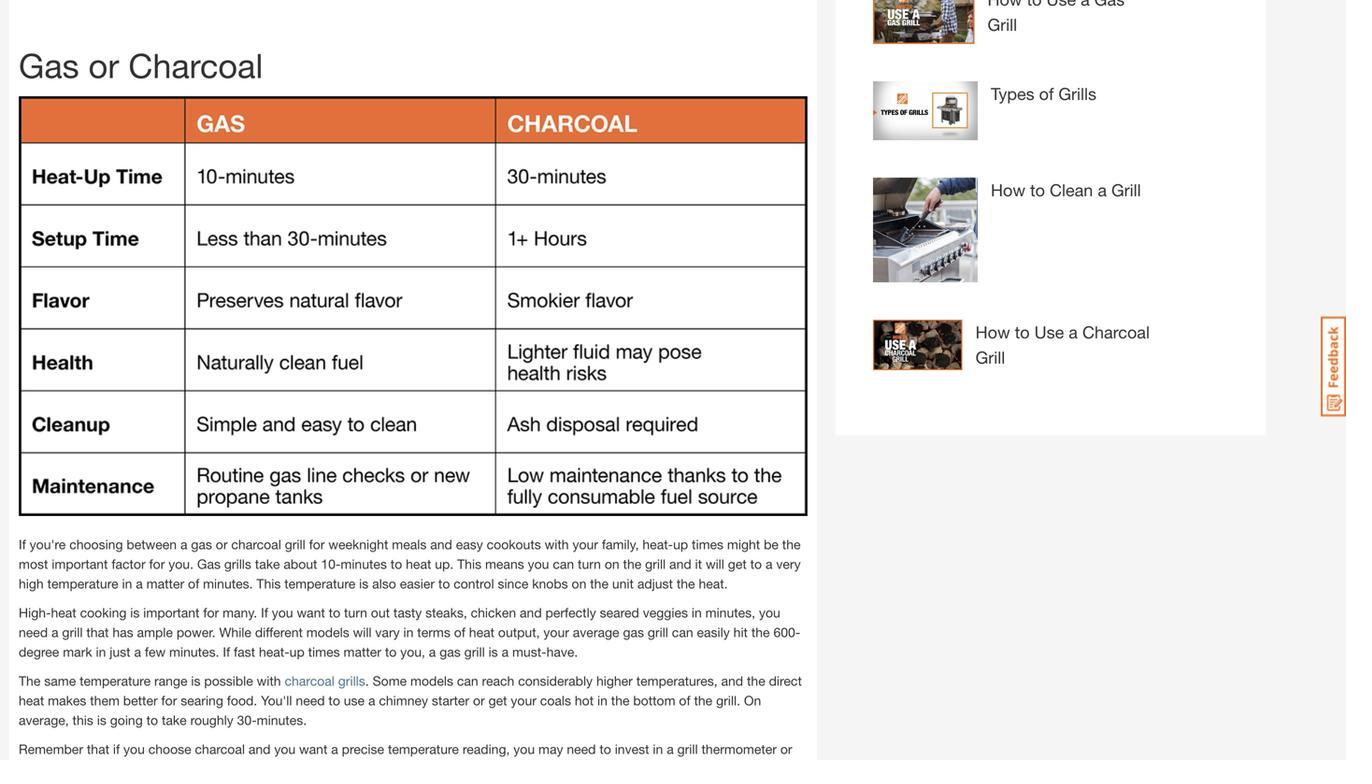 Task type: locate. For each thing, give the bounding box(es) containing it.
gas down terms
[[440, 644, 461, 660]]

0 vertical spatial times
[[692, 537, 724, 552]]

models up starter
[[411, 673, 454, 689]]

0 vertical spatial want
[[297, 605, 325, 620]]

is right this
[[97, 712, 106, 728]]

you're
[[30, 537, 66, 552]]

on right knobs
[[572, 576, 587, 591]]

how inside how to use a charcoal grill
[[976, 322, 1011, 342]]

may
[[539, 741, 563, 757]]

charcoal up you'll at the left
[[285, 673, 335, 689]]

important up ample
[[143, 605, 200, 620]]

to down how to clean a grill link at top
[[1015, 322, 1030, 342]]

0 horizontal spatial can
[[457, 673, 479, 689]]

times up charcoal grills link
[[308, 644, 340, 660]]

0 horizontal spatial heat-
[[259, 644, 290, 660]]

of left grills
[[1040, 84, 1054, 104]]

choose
[[148, 741, 191, 757]]

2 vertical spatial grill
[[976, 347, 1006, 368]]

also
[[372, 576, 396, 591]]

2 vertical spatial need
[[567, 741, 596, 757]]

get
[[728, 556, 747, 572], [489, 693, 507, 708]]

grills up use on the bottom
[[338, 673, 365, 689]]

of
[[1040, 84, 1054, 104], [188, 576, 199, 591], [454, 625, 466, 640], [679, 693, 691, 708]]

charcoal inside remember that if you choose charcoal and you want a precise temperature reading, you may need to invest in a grill thermometer or
[[195, 741, 245, 757]]

the right hit
[[752, 625, 770, 640]]

about
[[284, 556, 317, 572]]

heat down chicken
[[469, 625, 495, 640]]

can inside high-heat cooking is important for many. if you want to turn out tasty steaks, chicken and perfectly seared veggies in minutes, you need a grill that has ample power. while different models will vary in terms of heat output, your average gas grill can easily hit the 600- degree mark in just a few minutes. if fast heat-up times matter to you, a gas grill is a must-have.
[[672, 625, 694, 640]]

up inside high-heat cooking is important for many. if you want to turn out tasty steaks, chicken and perfectly seared veggies in minutes, you need a grill that has ample power. while different models will vary in terms of heat output, your average gas grill can easily hit the 600- degree mark in just a few minutes. if fast heat-up times matter to you, a gas grill is a must-have.
[[290, 644, 305, 660]]

you.
[[169, 556, 194, 572]]

0 vertical spatial matter
[[147, 576, 184, 591]]

take
[[255, 556, 280, 572], [162, 712, 187, 728]]

the up on
[[747, 673, 766, 689]]

1 vertical spatial charcoal
[[1083, 322, 1150, 342]]

power.
[[177, 625, 216, 640]]

how to use a charcoal grill image
[[874, 320, 963, 370]]

might
[[728, 537, 761, 552]]

steaks,
[[426, 605, 467, 620]]

1 vertical spatial want
[[299, 741, 328, 757]]

0 vertical spatial grills
[[224, 556, 252, 572]]

average
[[573, 625, 620, 640]]

turn inside if you're choosing between a gas or charcoal grill for weeknight meals and easy cookouts with your family, heat-up times might be the most important factor for you. gas grills take about 10-minutes to heat up. this means you can turn on the grill and it will get to a very high temperature in a matter of minutes. this temperature is also easier to control since knobs on the unit adjust the heat.
[[578, 556, 601, 572]]

take left about
[[255, 556, 280, 572]]

to left use on the bottom
[[329, 693, 340, 708]]

turn inside high-heat cooking is important for many. if you want to turn out tasty steaks, chicken and perfectly seared veggies in minutes, you need a grill that has ample power. while different models will vary in terms of heat output, your average gas grill can easily hit the 600- degree mark in just a few minutes. if fast heat-up times matter to you, a gas grill is a must-have.
[[344, 605, 367, 620]]

grill inside how to use a charcoal grill
[[976, 347, 1006, 368]]

you up the different
[[272, 605, 293, 620]]

or inside . some models can reach considerably higher temperatures, and the direct heat makes them better for searing food. you'll need to use a chimney starter or get your coals hot in the bottom of the grill. on average, this is going to take roughly 30-minutes.
[[473, 693, 485, 708]]

minutes. up the many.
[[203, 576, 253, 591]]

want up the different
[[297, 605, 325, 620]]

of down steaks,
[[454, 625, 466, 640]]

1 vertical spatial use
[[1035, 322, 1065, 342]]

times up it
[[692, 537, 724, 552]]

want
[[297, 605, 325, 620], [299, 741, 328, 757]]

1 vertical spatial can
[[672, 625, 694, 640]]

this
[[457, 556, 482, 572], [257, 576, 281, 591]]

need down charcoal grills link
[[296, 693, 325, 708]]

how for how to use a charcoal grill
[[976, 322, 1011, 342]]

0 vertical spatial charcoal
[[128, 45, 263, 85]]

0 horizontal spatial your
[[511, 693, 537, 708]]

1 horizontal spatial heat-
[[643, 537, 673, 552]]

seared
[[600, 605, 640, 620]]

0 vertical spatial on
[[605, 556, 620, 572]]

charcoal inside how to use a charcoal grill
[[1083, 322, 1150, 342]]

types
[[991, 84, 1035, 104]]

a
[[1081, 0, 1090, 9], [1098, 180, 1107, 200], [1069, 322, 1078, 342], [180, 537, 187, 552], [766, 556, 773, 572], [136, 576, 143, 591], [51, 625, 58, 640], [134, 644, 141, 660], [429, 644, 436, 660], [502, 644, 509, 660], [368, 693, 375, 708], [331, 741, 338, 757], [667, 741, 674, 757]]

the left unit
[[590, 576, 609, 591]]

1 horizontal spatial with
[[545, 537, 569, 552]]

important inside if you're choosing between a gas or charcoal grill for weeknight meals and easy cookouts with your family, heat-up times might be the most important factor for you. gas grills take about 10-minutes to heat up. this means you can turn on the grill and it will get to a very high temperature in a matter of minutes. this temperature is also easier to control since knobs on the unit adjust the heat.
[[52, 556, 108, 572]]

1 vertical spatial heat-
[[259, 644, 290, 660]]

0 vertical spatial can
[[553, 556, 574, 572]]

chimney
[[379, 693, 428, 708]]

up inside if you're choosing between a gas or charcoal grill for weeknight meals and easy cookouts with your family, heat-up times might be the most important factor for you. gas grills take about 10-minutes to heat up. this means you can turn on the grill and it will get to a very high temperature in a matter of minutes. this temperature is also easier to control since knobs on the unit adjust the heat.
[[673, 537, 688, 552]]

1 vertical spatial times
[[308, 644, 340, 660]]

how to clean a grill link
[[874, 178, 1154, 301]]

and up 'output,'
[[520, 605, 542, 620]]

important
[[52, 556, 108, 572], [143, 605, 200, 620]]

2 horizontal spatial your
[[573, 537, 598, 552]]

you'll
[[261, 693, 292, 708]]

gas up you.
[[191, 537, 212, 552]]

0 vertical spatial minutes.
[[203, 576, 253, 591]]

how left clean
[[991, 180, 1026, 200]]

1 horizontal spatial get
[[728, 556, 747, 572]]

to down better
[[146, 712, 158, 728]]

that down cooking
[[86, 625, 109, 640]]

30-
[[237, 712, 257, 728]]

2 that from the top
[[87, 741, 109, 757]]

same
[[44, 673, 76, 689]]

to down might
[[751, 556, 762, 572]]

heat- right family,
[[643, 537, 673, 552]]

on
[[605, 556, 620, 572], [572, 576, 587, 591]]

a comparison chart showing some key differences between gas and charcoal grills. image
[[19, 96, 808, 516]]

and inside . some models can reach considerably higher temperatures, and the direct heat makes them better for searing food. you'll need to use a chimney starter or get your coals hot in the bottom of the grill. on average, this is going to take roughly 30-minutes.
[[722, 673, 744, 689]]

0 horizontal spatial matter
[[147, 576, 184, 591]]

1 horizontal spatial need
[[296, 693, 325, 708]]

models up charcoal grills link
[[307, 625, 350, 640]]

how inside how to use a gas grill
[[988, 0, 1023, 9]]

models
[[307, 625, 350, 640], [411, 673, 454, 689]]

adjust
[[638, 576, 673, 591]]

1 horizontal spatial times
[[692, 537, 724, 552]]

and up the grill.
[[722, 673, 744, 689]]

1 vertical spatial this
[[257, 576, 281, 591]]

average,
[[19, 712, 69, 728]]

0 horizontal spatial gas
[[191, 537, 212, 552]]

1 that from the top
[[86, 625, 109, 640]]

temperature
[[47, 576, 118, 591], [285, 576, 356, 591], [80, 673, 151, 689], [388, 741, 459, 757]]

0 vertical spatial gas
[[191, 537, 212, 552]]

since
[[498, 576, 529, 591]]

in right hot
[[598, 693, 608, 708]]

to inside remember that if you choose charcoal and you want a precise temperature reading, you may need to invest in a grill thermometer or
[[600, 741, 611, 757]]

many.
[[223, 605, 257, 620]]

0 horizontal spatial take
[[162, 712, 187, 728]]

your up have.
[[544, 625, 569, 640]]

0 horizontal spatial times
[[308, 644, 340, 660]]

tasty
[[394, 605, 422, 620]]

and up 'up.' on the left of the page
[[430, 537, 453, 552]]

0 vertical spatial models
[[307, 625, 350, 640]]

gas down seared
[[623, 625, 644, 640]]

2 vertical spatial how
[[976, 322, 1011, 342]]

temperature down . some models can reach considerably higher temperatures, and the direct heat makes them better for searing food. you'll need to use a chimney starter or get your coals hot in the bottom of the grill. on average, this is going to take roughly 30-minutes. at bottom
[[388, 741, 459, 757]]

1 vertical spatial grills
[[338, 673, 365, 689]]

times inside if you're choosing between a gas or charcoal grill for weeknight meals and easy cookouts with your family, heat-up times might be the most important factor for you. gas grills take about 10-minutes to heat up. this means you can turn on the grill and it will get to a very high temperature in a matter of minutes. this temperature is also easier to control since knobs on the unit adjust the heat.
[[692, 537, 724, 552]]

0 horizontal spatial need
[[19, 625, 48, 640]]

1 vertical spatial matter
[[344, 644, 382, 660]]

1 vertical spatial models
[[411, 673, 454, 689]]

1 horizontal spatial take
[[255, 556, 280, 572]]

gas
[[191, 537, 212, 552], [623, 625, 644, 640], [440, 644, 461, 660]]

in down tasty
[[404, 625, 414, 640]]

2 vertical spatial your
[[511, 693, 537, 708]]

get down might
[[728, 556, 747, 572]]

0 vertical spatial up
[[673, 537, 688, 552]]

grill left thermometer
[[678, 741, 698, 757]]

how for how to use a gas grill
[[988, 0, 1023, 9]]

1 vertical spatial your
[[544, 625, 569, 640]]

you
[[528, 556, 549, 572], [272, 605, 293, 620], [759, 605, 781, 620], [123, 741, 145, 757], [274, 741, 296, 757], [514, 741, 535, 757]]

up
[[673, 537, 688, 552], [290, 644, 305, 660]]

is up reach
[[489, 644, 498, 660]]

1 horizontal spatial if
[[261, 605, 268, 620]]

0 vertical spatial get
[[728, 556, 747, 572]]

your inside if you're choosing between a gas or charcoal grill for weeknight meals and easy cookouts with your family, heat-up times might be the most important factor for you. gas grills take about 10-minutes to heat up. this means you can turn on the grill and it will get to a very high temperature in a matter of minutes. this temperature is also easier to control since knobs on the unit adjust the heat.
[[573, 537, 598, 552]]

1 horizontal spatial models
[[411, 673, 454, 689]]

will
[[706, 556, 725, 572], [353, 625, 372, 640]]

models inside high-heat cooking is important for many. if you want to turn out tasty steaks, chicken and perfectly seared veggies in minutes, you need a grill that has ample power. while different models will vary in terms of heat output, your average gas grill can easily hit the 600- degree mark in just a few minutes. if fast heat-up times matter to you, a gas grill is a must-have.
[[307, 625, 350, 640]]

use inside how to use a charcoal grill
[[1035, 322, 1065, 342]]

minutes
[[341, 556, 387, 572]]

want inside high-heat cooking is important for many. if you want to turn out tasty steaks, chicken and perfectly seared veggies in minutes, you need a grill that has ample power. while different models will vary in terms of heat output, your average gas grill can easily hit the 600- degree mark in just a few minutes. if fast heat-up times matter to you, a gas grill is a must-have.
[[297, 605, 325, 620]]

1 vertical spatial on
[[572, 576, 587, 591]]

1 vertical spatial that
[[87, 741, 109, 757]]

0 vertical spatial this
[[457, 556, 482, 572]]

reach
[[482, 673, 515, 689]]

searing
[[181, 693, 223, 708]]

1 horizontal spatial your
[[544, 625, 569, 640]]

heat inside . some models can reach considerably higher temperatures, and the direct heat makes them better for searing food. you'll need to use a chimney starter or get your coals hot in the bottom of the grill. on average, this is going to take roughly 30-minutes.
[[19, 693, 44, 708]]

with up you'll at the left
[[257, 673, 281, 689]]

vary
[[375, 625, 400, 640]]

degree
[[19, 644, 59, 660]]

grill up types at the top of the page
[[988, 14, 1018, 35]]

1 horizontal spatial minutes.
[[257, 712, 307, 728]]

1 horizontal spatial will
[[706, 556, 725, 572]]

you right if
[[123, 741, 145, 757]]

types of grills
[[991, 84, 1097, 104]]

how right how to use a charcoal grill image
[[976, 322, 1011, 342]]

of down temperatures,
[[679, 693, 691, 708]]

heat-
[[643, 537, 673, 552], [259, 644, 290, 660]]

up right family,
[[673, 537, 688, 552]]

0 vertical spatial charcoal
[[231, 537, 281, 552]]

0 vertical spatial need
[[19, 625, 48, 640]]

take inside if you're choosing between a gas or charcoal grill for weeknight meals and easy cookouts with your family, heat-up times might be the most important factor for you. gas grills take about 10-minutes to heat up. this means you can turn on the grill and it will get to a very high temperature in a matter of minutes. this temperature is also easier to control since knobs on the unit adjust the heat.
[[255, 556, 280, 572]]

0 horizontal spatial important
[[52, 556, 108, 572]]

minutes,
[[706, 605, 756, 620]]

use
[[1047, 0, 1077, 9], [1035, 322, 1065, 342]]

can inside if you're choosing between a gas or charcoal grill for weeknight meals and easy cookouts with your family, heat-up times might be the most important factor for you. gas grills take about 10-minutes to heat up. this means you can turn on the grill and it will get to a very high temperature in a matter of minutes. this temperature is also easier to control since knobs on the unit adjust the heat.
[[553, 556, 574, 572]]

turn up perfectly
[[578, 556, 601, 572]]

2 horizontal spatial need
[[567, 741, 596, 757]]

if
[[19, 537, 26, 552], [261, 605, 268, 620]]

matter down you.
[[147, 576, 184, 591]]

is up the searing
[[191, 673, 201, 689]]

will left vary
[[353, 625, 372, 640]]

minutes. inside if you're choosing between a gas or charcoal grill for weeknight meals and easy cookouts with your family, heat-up times might be the most important factor for you. gas grills take about 10-minutes to heat up. this means you can turn on the grill and it will get to a very high temperature in a matter of minutes. this temperature is also easier to control since knobs on the unit adjust the heat.
[[203, 576, 253, 591]]

bottom
[[634, 693, 676, 708]]

grill up about
[[285, 537, 306, 552]]

is
[[359, 576, 369, 591], [130, 605, 140, 620], [489, 644, 498, 660], [191, 673, 201, 689], [97, 712, 106, 728]]

turn
[[578, 556, 601, 572], [344, 605, 367, 620]]

important inside high-heat cooking is important for many. if you want to turn out tasty steaks, chicken and perfectly seared veggies in minutes, you need a grill that has ample power. while different models will vary in terms of heat output, your average gas grill can easily hit the 600- degree mark in just a few minutes. if fast heat-up times matter to you, a gas grill is a must-have.
[[143, 605, 200, 620]]

for inside high-heat cooking is important for many. if you want to turn out tasty steaks, chicken and perfectly seared veggies in minutes, you need a grill that has ample power. while different models will vary in terms of heat output, your average gas grill can easily hit the 600- degree mark in just a few minutes. if fast heat-up times matter to you, a gas grill is a must-have.
[[203, 605, 219, 620]]

your left coals
[[511, 693, 537, 708]]

0 vertical spatial grill
[[988, 14, 1018, 35]]

take inside . some models can reach considerably higher temperatures, and the direct heat makes them better for searing food. you'll need to use a chimney starter or get your coals hot in the bottom of the grill. on average, this is going to take roughly 30-minutes.
[[162, 712, 187, 728]]

1 horizontal spatial gas
[[197, 556, 221, 572]]

1 vertical spatial turn
[[344, 605, 367, 620]]

1 horizontal spatial matter
[[344, 644, 382, 660]]

0 vertical spatial use
[[1047, 0, 1077, 9]]

output,
[[498, 625, 540, 640]]

0 vertical spatial will
[[706, 556, 725, 572]]

important down choosing
[[52, 556, 108, 572]]

grills up the many.
[[224, 556, 252, 572]]

the
[[783, 537, 801, 552], [623, 556, 642, 572], [590, 576, 609, 591], [677, 576, 695, 591], [752, 625, 770, 640], [747, 673, 766, 689], [611, 693, 630, 708], [694, 693, 713, 708]]

that left if
[[87, 741, 109, 757]]

2 horizontal spatial can
[[672, 625, 694, 640]]

matter
[[147, 576, 184, 591], [344, 644, 382, 660]]

times inside high-heat cooking is important for many. if you want to turn out tasty steaks, chicken and perfectly seared veggies in minutes, you need a grill that has ample power. while different models will vary in terms of heat output, your average gas grill can easily hit the 600- degree mark in just a few minutes. if fast heat-up times matter to you, a gas grill is a must-have.
[[308, 644, 340, 660]]

0 horizontal spatial if
[[19, 537, 26, 552]]

0 vertical spatial if
[[19, 537, 26, 552]]

grill right clean
[[1112, 180, 1142, 200]]

2 vertical spatial can
[[457, 673, 479, 689]]

is down minutes
[[359, 576, 369, 591]]

1 vertical spatial with
[[257, 673, 281, 689]]

heat- down the different
[[259, 644, 290, 660]]

hit
[[734, 625, 748, 640]]

in up easily
[[692, 605, 702, 620]]

temperatures,
[[637, 673, 718, 689]]

if up the different
[[261, 605, 268, 620]]

how to use a gas grill image
[[874, 0, 975, 44]]

1 horizontal spatial can
[[553, 556, 574, 572]]

0 horizontal spatial gas
[[19, 45, 79, 85]]

1 vertical spatial how
[[991, 180, 1026, 200]]

grills
[[1059, 84, 1097, 104]]

1 vertical spatial minutes.
[[257, 712, 307, 728]]

1 vertical spatial get
[[489, 693, 507, 708]]

in right invest
[[653, 741, 663, 757]]

heat inside if you're choosing between a gas or charcoal grill for weeknight meals and easy cookouts with your family, heat-up times might be the most important factor for you. gas grills take about 10-minutes to heat up. this means you can turn on the grill and it will get to a very high temperature in a matter of minutes. this temperature is also easier to control since knobs on the unit adjust the heat.
[[406, 556, 431, 572]]

charcoal up the many.
[[231, 537, 281, 552]]

2 vertical spatial gas
[[197, 556, 221, 572]]

1 vertical spatial charcoal
[[285, 673, 335, 689]]

1 horizontal spatial gas
[[440, 644, 461, 660]]

to up types of grills
[[1027, 0, 1042, 9]]

0 horizontal spatial turn
[[344, 605, 367, 620]]

1 horizontal spatial turn
[[578, 556, 601, 572]]

0 vertical spatial gas
[[1095, 0, 1125, 9]]

food.
[[227, 693, 257, 708]]

considerably
[[518, 673, 593, 689]]

and inside high-heat cooking is important for many. if you want to turn out tasty steaks, chicken and perfectly seared veggies in minutes, you need a grill that has ample power. while different models will vary in terms of heat output, your average gas grill can easily hit the 600- degree mark in just a few minutes. if fast heat-up times matter to you, a gas grill is a must-have.
[[520, 605, 542, 620]]

1 vertical spatial gas
[[623, 625, 644, 640]]

and down 30- at the left bottom of the page
[[249, 741, 271, 757]]

use for gas
[[1047, 0, 1077, 9]]

use for charcoal
[[1035, 322, 1065, 342]]

grill inside how to use a gas grill
[[988, 14, 1018, 35]]

how right "how to use a gas grill" image
[[988, 0, 1023, 9]]

charcoal
[[128, 45, 263, 85], [1083, 322, 1150, 342]]

0 vertical spatial your
[[573, 537, 598, 552]]

1 horizontal spatial up
[[673, 537, 688, 552]]

1 vertical spatial need
[[296, 693, 325, 708]]

you up knobs
[[528, 556, 549, 572]]

need inside remember that if you choose charcoal and you want a precise temperature reading, you may need to invest in a grill thermometer or
[[567, 741, 596, 757]]

turn left out
[[344, 605, 367, 620]]

how
[[988, 0, 1023, 9], [991, 180, 1026, 200], [976, 322, 1011, 342]]

charcoal down roughly
[[195, 741, 245, 757]]

in left just
[[96, 644, 106, 660]]

0 horizontal spatial grills
[[224, 556, 252, 572]]

0 horizontal spatial with
[[257, 673, 281, 689]]

you up "600-"
[[759, 605, 781, 620]]

charcoal
[[231, 537, 281, 552], [285, 673, 335, 689], [195, 741, 245, 757]]

of down you.
[[188, 576, 199, 591]]

can down veggies
[[672, 625, 694, 640]]

1 vertical spatial important
[[143, 605, 200, 620]]

1 vertical spatial if
[[261, 605, 268, 620]]

be
[[764, 537, 779, 552]]

high
[[19, 576, 44, 591]]

can up knobs
[[553, 556, 574, 572]]

will right it
[[706, 556, 725, 572]]

higher
[[597, 673, 633, 689]]

if
[[113, 741, 120, 757]]

that inside remember that if you choose charcoal and you want a precise temperature reading, you may need to invest in a grill thermometer or
[[87, 741, 109, 757]]

heat down the
[[19, 693, 44, 708]]

0 vertical spatial turn
[[578, 556, 601, 572]]

to down vary
[[385, 644, 397, 660]]

you down you'll at the left
[[274, 741, 296, 757]]

grill right how to use a charcoal grill image
[[976, 347, 1006, 368]]

you left may
[[514, 741, 535, 757]]

2 vertical spatial gas
[[440, 644, 461, 660]]

need down high- on the bottom left of the page
[[19, 625, 48, 640]]

minutes. down you'll at the left
[[257, 712, 307, 728]]

need right may
[[567, 741, 596, 757]]

in
[[122, 576, 132, 591], [692, 605, 702, 620], [404, 625, 414, 640], [96, 644, 106, 660], [598, 693, 608, 708], [653, 741, 663, 757]]

1 vertical spatial gas
[[19, 45, 79, 85]]

of inside if you're choosing between a gas or charcoal grill for weeknight meals and easy cookouts with your family, heat-up times might be the most important factor for you. gas grills take about 10-minutes to heat up. this means you can turn on the grill and it will get to a very high temperature in a matter of minutes. this temperature is also easier to control since knobs on the unit adjust the heat.
[[188, 576, 199, 591]]

will inside if you're choosing between a gas or charcoal grill for weeknight meals and easy cookouts with your family, heat-up times might be the most important factor for you. gas grills take about 10-minutes to heat up. this means you can turn on the grill and it will get to a very high temperature in a matter of minutes. this temperature is also easier to control since knobs on the unit adjust the heat.
[[706, 556, 725, 572]]

gas
[[1095, 0, 1125, 9], [19, 45, 79, 85], [197, 556, 221, 572]]

heat- inside high-heat cooking is important for many. if you want to turn out tasty steaks, chicken and perfectly seared veggies in minutes, you need a grill that has ample power. while different models will vary in terms of heat output, your average gas grill can easily hit the 600- degree mark in just a few minutes. if fast heat-up times matter to you, a gas grill is a must-have.
[[259, 644, 290, 660]]

need
[[19, 625, 48, 640], [296, 693, 325, 708], [567, 741, 596, 757]]

0 vertical spatial how
[[988, 0, 1023, 9]]

want inside remember that if you choose charcoal and you want a precise temperature reading, you may need to invest in a grill thermometer or
[[299, 741, 328, 757]]

use inside how to use a gas grill
[[1047, 0, 1077, 9]]

1 vertical spatial will
[[353, 625, 372, 640]]

charcoal for grill
[[231, 537, 281, 552]]

high-heat cooking is important for many. if you want to turn out tasty steaks, chicken and perfectly seared veggies in minutes, you need a grill that has ample power. while different models will vary in terms of heat output, your average gas grill can easily hit the 600- degree mark in just a few minutes. if fast heat-up times matter to you, a gas grill is a must-have.
[[19, 605, 801, 660]]

remember that if you choose charcoal and you want a precise temperature reading, you may need to invest in a grill thermometer or
[[19, 741, 793, 760]]

take up choose
[[162, 712, 187, 728]]

1 vertical spatial take
[[162, 712, 187, 728]]

1 horizontal spatial grills
[[338, 673, 365, 689]]

0 horizontal spatial on
[[572, 576, 587, 591]]

if inside if you're choosing between a gas or charcoal grill for weeknight meals and easy cookouts with your family, heat-up times might be the most important factor for you. gas grills take about 10-minutes to heat up. this means you can turn on the grill and it will get to a very high temperature in a matter of minutes. this temperature is also easier to control since knobs on the unit adjust the heat.
[[19, 537, 26, 552]]

of inside high-heat cooking is important for many. if you want to turn out tasty steaks, chicken and perfectly seared veggies in minutes, you need a grill that has ample power. while different models will vary in terms of heat output, your average gas grill can easily hit the 600- degree mark in just a few minutes. if fast heat-up times matter to you, a gas grill is a must-have.
[[454, 625, 466, 640]]

1 horizontal spatial important
[[143, 605, 200, 620]]

2 vertical spatial charcoal
[[195, 741, 245, 757]]

0 vertical spatial with
[[545, 537, 569, 552]]

0 horizontal spatial up
[[290, 644, 305, 660]]

to down 'up.' on the left of the page
[[439, 576, 450, 591]]

with
[[545, 537, 569, 552], [257, 673, 281, 689]]

temperature up them
[[80, 673, 151, 689]]

chicken
[[471, 605, 516, 620]]

heat- inside if you're choosing between a gas or charcoal grill for weeknight meals and easy cookouts with your family, heat-up times might be the most important factor for you. gas grills take about 10-minutes to heat up. this means you can turn on the grill and it will get to a very high temperature in a matter of minutes. this temperature is also easier to control since knobs on the unit adjust the heat.
[[643, 537, 673, 552]]

2 horizontal spatial gas
[[623, 625, 644, 640]]

heat up easier
[[406, 556, 431, 572]]

this
[[73, 712, 93, 728]]

charcoal inside if you're choosing between a gas or charcoal grill for weeknight meals and easy cookouts with your family, heat-up times might be the most important factor for you. gas grills take about 10-minutes to heat up. this means you can turn on the grill and it will get to a very high temperature in a matter of minutes. this temperature is also easier to control since knobs on the unit adjust the heat.
[[231, 537, 281, 552]]

gas or charcoal
[[19, 45, 263, 85]]



Task type: vqa. For each thing, say whether or not it's contained in the screenshot.
Buy now with
no



Task type: describe. For each thing, give the bounding box(es) containing it.
how to clean a grill
[[991, 180, 1142, 200]]

hot
[[575, 693, 594, 708]]

grills inside if you're choosing between a gas or charcoal grill for weeknight meals and easy cookouts with your family, heat-up times might be the most important factor for you. gas grills take about 10-minutes to heat up. this means you can turn on the grill and it will get to a very high temperature in a matter of minutes. this temperature is also easier to control since knobs on the unit adjust the heat.
[[224, 556, 252, 572]]

in inside remember that if you choose charcoal and you want a precise temperature reading, you may need to invest in a grill thermometer or
[[653, 741, 663, 757]]

600-
[[774, 625, 801, 640]]

very
[[777, 556, 801, 572]]

few
[[145, 644, 166, 660]]

cooking
[[80, 605, 127, 620]]

minutes. inside . some models can reach considerably higher temperatures, and the direct heat makes them better for searing food. you'll need to use a chimney starter or get your coals hot in the bottom of the grill. on average, this is going to take roughly 30-minutes.
[[257, 712, 307, 728]]

most
[[19, 556, 48, 572]]

the down it
[[677, 576, 695, 591]]

how to use a charcoal grill link
[[874, 320, 1154, 389]]

types of grills image
[[874, 81, 978, 140]]

a inside . some models can reach considerably higher temperatures, and the direct heat makes them better for searing food. you'll need to use a chimney starter or get your coals hot in the bottom of the grill. on average, this is going to take roughly 30-minutes.
[[368, 693, 375, 708]]

choosing
[[69, 537, 123, 552]]

heat.
[[699, 576, 728, 591]]

grill up mark
[[62, 625, 83, 640]]

between
[[127, 537, 177, 552]]

meals
[[392, 537, 427, 552]]

can inside . some models can reach considerably higher temperatures, and the direct heat makes them better for searing food. you'll need to use a chimney starter or get your coals hot in the bottom of the grill. on average, this is going to take roughly 30-minutes.
[[457, 673, 479, 689]]

of inside the types of grills 'link'
[[1040, 84, 1054, 104]]

need inside high-heat cooking is important for many. if you want to turn out tasty steaks, chicken and perfectly seared veggies in minutes, you need a grill that has ample power. while different models will vary in terms of heat output, your average gas grill can easily hit the 600- degree mark in just a few minutes. if fast heat-up times matter to you, a gas grill is a must-have.
[[19, 625, 48, 640]]

minutes. if
[[169, 644, 230, 660]]

terms
[[417, 625, 451, 640]]

must-
[[512, 644, 547, 660]]

is up has
[[130, 605, 140, 620]]

your inside high-heat cooking is important for many. if you want to turn out tasty steaks, chicken and perfectly seared veggies in minutes, you need a grill that has ample power. while different models will vary in terms of heat output, your average gas grill can easily hit the 600- degree mark in just a few minutes. if fast heat-up times matter to you, a gas grill is a must-have.
[[544, 625, 569, 640]]

to left out
[[329, 605, 341, 620]]

grill.
[[716, 693, 741, 708]]

matter inside if you're choosing between a gas or charcoal grill for weeknight meals and easy cookouts with your family, heat-up times might be the most important factor for you. gas grills take about 10-minutes to heat up. this means you can turn on the grill and it will get to a very high temperature in a matter of minutes. this temperature is also easier to control since knobs on the unit adjust the heat.
[[147, 576, 184, 591]]

and inside remember that if you choose charcoal and you want a precise temperature reading, you may need to invest in a grill thermometer or
[[249, 741, 271, 757]]

grill down veggies
[[648, 625, 669, 640]]

the up very
[[783, 537, 801, 552]]

grill up reach
[[464, 644, 485, 660]]

get inside . some models can reach considerably higher temperatures, and the direct heat makes them better for searing food. you'll need to use a chimney starter or get your coals hot in the bottom of the grill. on average, this is going to take roughly 30-minutes.
[[489, 693, 507, 708]]

invest
[[615, 741, 650, 757]]

need inside . some models can reach considerably higher temperatures, and the direct heat makes them better for searing food. you'll need to use a chimney starter or get your coals hot in the bottom of the grill. on average, this is going to take roughly 30-minutes.
[[296, 693, 325, 708]]

you inside if you're choosing between a gas or charcoal grill for weeknight meals and easy cookouts with your family, heat-up times might be the most important factor for you. gas grills take about 10-minutes to heat up. this means you can turn on the grill and it will get to a very high temperature in a matter of minutes. this temperature is also easier to control since knobs on the unit adjust the heat.
[[528, 556, 549, 572]]

and left it
[[670, 556, 692, 572]]

how to use a gas grill link
[[874, 0, 1154, 63]]

use
[[344, 693, 365, 708]]

up.
[[435, 556, 454, 572]]

control
[[454, 576, 494, 591]]

better
[[123, 693, 158, 708]]

heat left cooking
[[51, 605, 76, 620]]

easy
[[456, 537, 483, 552]]

gas inside how to use a gas grill
[[1095, 0, 1125, 9]]

grill inside remember that if you choose charcoal and you want a precise temperature reading, you may need to invest in a grill thermometer or
[[678, 741, 698, 757]]

how for how to clean a grill
[[991, 180, 1026, 200]]

some
[[373, 673, 407, 689]]

or inside remember that if you choose charcoal and you want a precise temperature reading, you may need to invest in a grill thermometer or
[[781, 741, 793, 757]]

it
[[695, 556, 702, 572]]

cookouts
[[487, 537, 541, 552]]

on
[[744, 693, 762, 708]]

1 horizontal spatial this
[[457, 556, 482, 572]]

. some models can reach considerably higher temperatures, and the direct heat makes them better for searing food. you'll need to use a chimney starter or get your coals hot in the bottom of the grill. on average, this is going to take roughly 30-minutes.
[[19, 673, 802, 728]]

temperature up cooking
[[47, 576, 118, 591]]

temperature inside remember that if you choose charcoal and you want a precise temperature reading, you may need to invest in a grill thermometer or
[[388, 741, 459, 757]]

to inside how to use a gas grill
[[1027, 0, 1042, 9]]

to inside how to use a charcoal grill
[[1015, 322, 1030, 342]]

if you're choosing between a gas or charcoal grill for weeknight meals and easy cookouts with your family, heat-up times might be the most important factor for you. gas grills take about 10-minutes to heat up. this means you can turn on the grill and it will get to a very high temperature in a matter of minutes. this temperature is also easier to control since knobs on the unit adjust the heat.
[[19, 537, 801, 591]]

gas inside if you're choosing between a gas or charcoal grill for weeknight meals and easy cookouts with your family, heat-up times might be the most important factor for you. gas grills take about 10-minutes to heat up. this means you can turn on the grill and it will get to a very high temperature in a matter of minutes. this temperature is also easier to control since knobs on the unit adjust the heat.
[[197, 556, 221, 572]]

different
[[255, 625, 303, 640]]

or inside if you're choosing between a gas or charcoal grill for weeknight meals and easy cookouts with your family, heat-up times might be the most important factor for you. gas grills take about 10-minutes to heat up. this means you can turn on the grill and it will get to a very high temperature in a matter of minutes. this temperature is also easier to control since knobs on the unit adjust the heat.
[[216, 537, 228, 552]]

gas inside if you're choosing between a gas or charcoal grill for weeknight meals and easy cookouts with your family, heat-up times might be the most important factor for you. gas grills take about 10-minutes to heat up. this means you can turn on the grill and it will get to a very high temperature in a matter of minutes. this temperature is also easier to control since knobs on the unit adjust the heat.
[[191, 537, 212, 552]]

1 horizontal spatial on
[[605, 556, 620, 572]]

is inside if you're choosing between a gas or charcoal grill for weeknight meals and easy cookouts with your family, heat-up times might be the most important factor for you. gas grills take about 10-minutes to heat up. this means you can turn on the grill and it will get to a very high temperature in a matter of minutes. this temperature is also easier to control since knobs on the unit adjust the heat.
[[359, 576, 369, 591]]

the down higher
[[611, 693, 630, 708]]

if inside high-heat cooking is important for many. if you want to turn out tasty steaks, chicken and perfectly seared veggies in minutes, you need a grill that has ample power. while different models will vary in terms of heat output, your average gas grill can easily hit the 600- degree mark in just a few minutes. if fast heat-up times matter to you, a gas grill is a must-have.
[[261, 605, 268, 620]]

high-
[[19, 605, 51, 620]]

models inside . some models can reach considerably higher temperatures, and the direct heat makes them better for searing food. you'll need to use a chimney starter or get your coals hot in the bottom of the grill. on average, this is going to take roughly 30-minutes.
[[411, 673, 454, 689]]

easier
[[400, 576, 435, 591]]

grill for how to use a gas grill
[[988, 14, 1018, 35]]

the left the grill.
[[694, 693, 713, 708]]

in inside . some models can reach considerably higher temperatures, and the direct heat makes them better for searing food. you'll need to use a chimney starter or get your coals hot in the bottom of the grill. on average, this is going to take roughly 30-minutes.
[[598, 693, 608, 708]]

them
[[90, 693, 120, 708]]

how to use a gas grill
[[988, 0, 1125, 35]]

charcoal grills link
[[285, 673, 365, 689]]

10-
[[321, 556, 341, 572]]

is inside . some models can reach considerably higher temperatures, and the direct heat makes them better for searing food. you'll need to use a chimney starter or get your coals hot in the bottom of the grill. on average, this is going to take roughly 30-minutes.
[[97, 712, 106, 728]]

you,
[[400, 644, 425, 660]]

types of grills link
[[874, 81, 1154, 159]]

remember
[[19, 741, 83, 757]]

your inside . some models can reach considerably higher temperatures, and the direct heat makes them better for searing food. you'll need to use a chimney starter or get your coals hot in the bottom of the grill. on average, this is going to take roughly 30-minutes.
[[511, 693, 537, 708]]

has
[[113, 625, 133, 640]]

knobs
[[532, 576, 568, 591]]

perfectly
[[546, 605, 596, 620]]

coals
[[540, 693, 571, 708]]

factor
[[112, 556, 146, 572]]

of inside . some models can reach considerably higher temperatures, and the direct heat makes them better for searing food. you'll need to use a chimney starter or get your coals hot in the bottom of the grill. on average, this is going to take roughly 30-minutes.
[[679, 693, 691, 708]]

range
[[154, 673, 188, 689]]

will inside high-heat cooking is important for many. if you want to turn out tasty steaks, chicken and perfectly seared veggies in minutes, you need a grill that has ample power. while different models will vary in terms of heat output, your average gas grill can easily hit the 600- degree mark in just a few minutes. if fast heat-up times matter to you, a gas grill is a must-have.
[[353, 625, 372, 640]]

0 horizontal spatial charcoal
[[128, 45, 263, 85]]

feedback link image
[[1321, 316, 1347, 417]]

charcoal for grills
[[285, 673, 335, 689]]

unit
[[612, 576, 634, 591]]

matter inside high-heat cooking is important for many. if you want to turn out tasty steaks, chicken and perfectly seared veggies in minutes, you need a grill that has ample power. while different models will vary in terms of heat output, your average gas grill can easily hit the 600- degree mark in just a few minutes. if fast heat-up times matter to you, a gas grill is a must-have.
[[344, 644, 382, 660]]

for down between
[[149, 556, 165, 572]]

get inside if you're choosing between a gas or charcoal grill for weeknight meals and easy cookouts with your family, heat-up times might be the most important factor for you. gas grills take about 10-minutes to heat up. this means you can turn on the grill and it will get to a very high temperature in a matter of minutes. this temperature is also easier to control since knobs on the unit adjust the heat.
[[728, 556, 747, 572]]

0 horizontal spatial this
[[257, 576, 281, 591]]

the inside high-heat cooking is important for many. if you want to turn out tasty steaks, chicken and perfectly seared veggies in minutes, you need a grill that has ample power. while different models will vary in terms of heat output, your average gas grill can easily hit the 600- degree mark in just a few minutes. if fast heat-up times matter to you, a gas grill is a must-have.
[[752, 625, 770, 640]]

out
[[371, 605, 390, 620]]

weeknight
[[329, 537, 388, 552]]

going
[[110, 712, 143, 728]]

have.
[[547, 644, 578, 660]]

possible
[[204, 673, 253, 689]]

1 vertical spatial grill
[[1112, 180, 1142, 200]]

thermometer
[[702, 741, 777, 757]]

temperature down 10- on the bottom
[[285, 576, 356, 591]]

grill up adjust
[[645, 556, 666, 572]]

reading,
[[463, 741, 510, 757]]

with inside if you're choosing between a gas or charcoal grill for weeknight meals and easy cookouts with your family, heat-up times might be the most important factor for you. gas grills take about 10-minutes to heat up. this means you can turn on the grill and it will get to a very high temperature in a matter of minutes. this temperature is also easier to control since knobs on the unit adjust the heat.
[[545, 537, 569, 552]]

to left clean
[[1031, 180, 1046, 200]]

how to use a charcoal grill
[[976, 322, 1150, 368]]

in inside if you're choosing between a gas or charcoal grill for weeknight meals and easy cookouts with your family, heat-up times might be the most important factor for you. gas grills take about 10-minutes to heat up. this means you can turn on the grill and it will get to a very high temperature in a matter of minutes. this temperature is also easier to control since knobs on the unit adjust the heat.
[[122, 576, 132, 591]]

the up unit
[[623, 556, 642, 572]]

starter
[[432, 693, 470, 708]]

for up 10- on the bottom
[[309, 537, 325, 552]]

a inside how to use a gas grill
[[1081, 0, 1090, 9]]

that inside high-heat cooking is important for many. if you want to turn out tasty steaks, chicken and perfectly seared veggies in minutes, you need a grill that has ample power. while different models will vary in terms of heat output, your average gas grill can easily hit the 600- degree mark in just a few minutes. if fast heat-up times matter to you, a gas grill is a must-have.
[[86, 625, 109, 640]]

to up also
[[391, 556, 402, 572]]

clean
[[1050, 180, 1094, 200]]

family,
[[602, 537, 639, 552]]

just
[[110, 644, 131, 660]]

the same temperature range is possible with charcoal grills
[[19, 673, 365, 689]]

grill for how to use a charcoal grill
[[976, 347, 1006, 368]]

veggies
[[643, 605, 688, 620]]

.
[[365, 673, 369, 689]]

for inside . some models can reach considerably higher temperatures, and the direct heat makes them better for searing food. you'll need to use a chimney starter or get your coals hot in the bottom of the grill. on average, this is going to take roughly 30-minutes.
[[161, 693, 177, 708]]

roughly
[[190, 712, 234, 728]]

while
[[219, 625, 252, 640]]

direct
[[769, 673, 802, 689]]

a inside how to use a charcoal grill
[[1069, 322, 1078, 342]]

how to clean a grill image
[[874, 178, 978, 282]]

makes
[[48, 693, 86, 708]]



